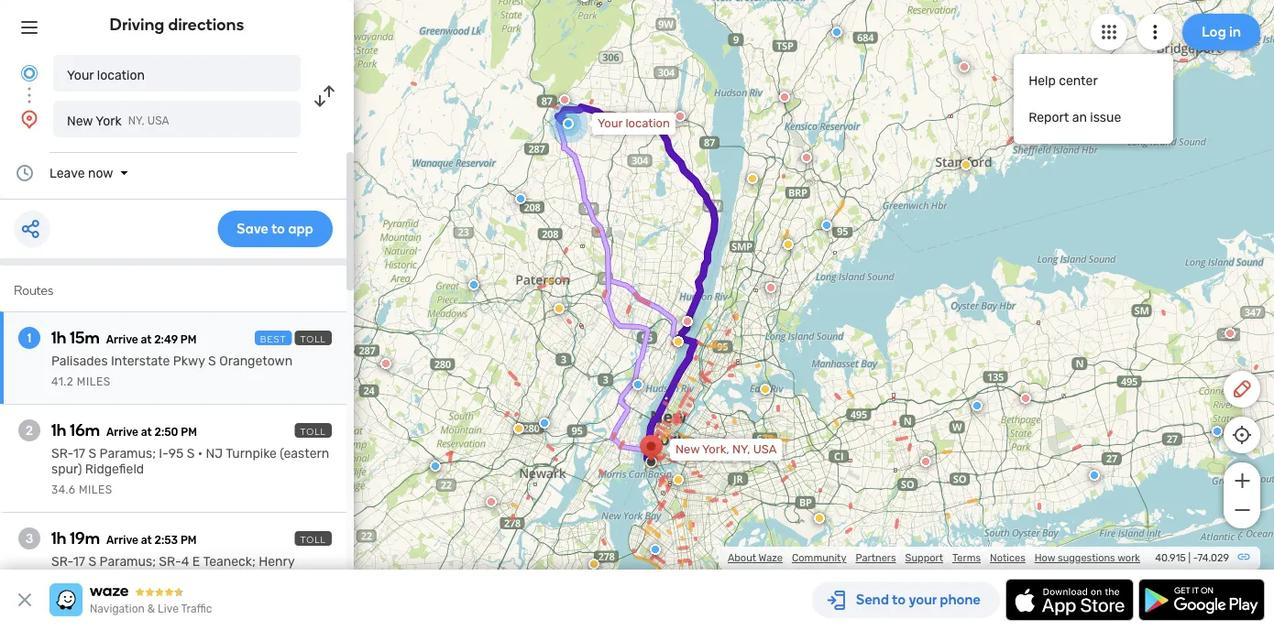 Task type: vqa. For each thing, say whether or not it's contained in the screenshot.
Choose starting point TEXT BOX
no



Task type: locate. For each thing, give the bounding box(es) containing it.
2 toll from the top
[[300, 426, 326, 437]]

arrive for 1h 15m
[[106, 334, 138, 347]]

19m
[[70, 529, 100, 549]]

2 arrive from the top
[[106, 426, 138, 439]]

usa right york,
[[753, 443, 777, 457]]

toll for 19m
[[300, 535, 326, 546]]

3 1h from the top
[[51, 529, 66, 549]]

1 vertical spatial pkwy
[[101, 570, 133, 585]]

work
[[1118, 552, 1141, 565]]

17 inside sr-17 s paramus; sr-4 e teaneck; henry hudson pkwy s manhattan
[[73, 555, 85, 570]]

leave
[[50, 166, 85, 181]]

support link
[[906, 552, 944, 565]]

40.915
[[1156, 552, 1186, 565]]

new inside your location new york, ny, usa
[[676, 443, 700, 457]]

2 vertical spatial at
[[141, 535, 152, 547]]

clock image
[[14, 162, 36, 184]]

toll
[[300, 334, 326, 345], [300, 426, 326, 437], [300, 535, 326, 546]]

1 vertical spatial new
[[676, 443, 700, 457]]

york,
[[702, 443, 730, 457]]

best
[[260, 334, 287, 345]]

traffic
[[181, 603, 212, 616]]

(eastern
[[280, 447, 329, 462]]

2 at from the top
[[141, 426, 152, 439]]

routes
[[14, 283, 53, 298]]

usa inside new york ny, usa
[[147, 115, 169, 127]]

17 up spur)
[[73, 447, 85, 462]]

i-
[[159, 447, 168, 462]]

community
[[792, 552, 847, 565]]

nj
[[206, 447, 223, 462]]

ny,
[[128, 115, 145, 127], [733, 443, 751, 457]]

arrive inside the 1h 19m arrive at 2:53 pm
[[106, 535, 138, 547]]

navigation
[[90, 603, 145, 616]]

spur)
[[51, 462, 82, 477]]

pm up 4
[[181, 535, 197, 547]]

1h left 16m
[[51, 421, 66, 441]]

your
[[67, 67, 94, 83], [598, 116, 623, 131]]

miles down ridgefield
[[79, 484, 113, 497]]

1 paramus; from the top
[[100, 447, 156, 462]]

location for your location new york, ny, usa
[[626, 116, 670, 131]]

pm inside the 1h 19m arrive at 2:53 pm
[[181, 535, 197, 547]]

0 horizontal spatial pkwy
[[101, 570, 133, 585]]

sr- up manhattan
[[159, 555, 181, 570]]

0 vertical spatial arrive
[[106, 334, 138, 347]]

toll down (eastern
[[300, 535, 326, 546]]

s inside palisades interstate pkwy s orangetown 41.2 miles
[[208, 354, 216, 369]]

arrive inside 1h 16m arrive at 2:50 pm
[[106, 426, 138, 439]]

17 inside sr-17 s paramus; i-95 s • nj turnpike (eastern spur) ridgefield 34.6 miles
[[73, 447, 85, 462]]

arrive inside 1h 15m arrive at 2:49 pm
[[106, 334, 138, 347]]

arrive right 19m
[[106, 535, 138, 547]]

0 horizontal spatial location
[[97, 67, 145, 83]]

1h for 1h 19m
[[51, 529, 66, 549]]

1 vertical spatial 1h
[[51, 421, 66, 441]]

your inside button
[[67, 67, 94, 83]]

new left york,
[[676, 443, 700, 457]]

0 horizontal spatial ny,
[[128, 115, 145, 127]]

2 paramus; from the top
[[100, 555, 156, 570]]

at
[[141, 334, 152, 347], [141, 426, 152, 439], [141, 535, 152, 547]]

usa right the york
[[147, 115, 169, 127]]

toll right best
[[300, 334, 326, 345]]

0 vertical spatial new
[[67, 113, 93, 128]]

your location
[[67, 67, 145, 83]]

usa
[[147, 115, 169, 127], [753, 443, 777, 457]]

sr- up spur)
[[51, 447, 73, 462]]

1 vertical spatial toll
[[300, 426, 326, 437]]

0 vertical spatial location
[[97, 67, 145, 83]]

sr- inside sr-17 s paramus; i-95 s • nj turnpike (eastern spur) ridgefield 34.6 miles
[[51, 447, 73, 462]]

0 vertical spatial miles
[[77, 376, 111, 389]]

1h for 1h 16m
[[51, 421, 66, 441]]

1 vertical spatial miles
[[79, 484, 113, 497]]

1 vertical spatial paramus;
[[100, 555, 156, 570]]

0 vertical spatial ny,
[[128, 115, 145, 127]]

arrive up interstate at the bottom left
[[106, 334, 138, 347]]

3 arrive from the top
[[106, 535, 138, 547]]

17 up hudson
[[73, 555, 85, 570]]

2 17 from the top
[[73, 555, 85, 570]]

0 vertical spatial paramus;
[[100, 447, 156, 462]]

s
[[208, 354, 216, 369], [88, 447, 96, 462], [187, 447, 195, 462], [88, 555, 96, 570], [136, 570, 144, 585]]

how suggestions work link
[[1035, 552, 1141, 565]]

palisades
[[51, 354, 108, 369]]

pkwy down 2:49
[[173, 354, 205, 369]]

s left orangetown
[[208, 354, 216, 369]]

1 17 from the top
[[73, 447, 85, 462]]

sr-
[[51, 447, 73, 462], [51, 555, 73, 570], [159, 555, 181, 570]]

pm right 2:50 at the bottom of page
[[181, 426, 197, 439]]

1 vertical spatial pm
[[181, 426, 197, 439]]

waze
[[759, 552, 783, 565]]

2 vertical spatial arrive
[[106, 535, 138, 547]]

police image
[[832, 27, 843, 38], [822, 220, 833, 231], [469, 280, 480, 291], [972, 401, 983, 412], [539, 418, 550, 429], [1212, 426, 1223, 437], [1089, 470, 1100, 481]]

location for your location
[[97, 67, 145, 83]]

partners link
[[856, 552, 896, 565]]

pm right 2:49
[[180, 334, 197, 347]]

arrive
[[106, 334, 138, 347], [106, 426, 138, 439], [106, 535, 138, 547]]

paramus;
[[100, 447, 156, 462], [100, 555, 156, 570]]

pm inside 1h 16m arrive at 2:50 pm
[[181, 426, 197, 439]]

arrive right 16m
[[106, 426, 138, 439]]

3
[[26, 531, 33, 547]]

paramus; inside sr-17 s paramus; sr-4 e teaneck; henry hudson pkwy s manhattan
[[100, 555, 156, 570]]

hudson
[[51, 570, 98, 585]]

2:50
[[154, 426, 178, 439]]

pkwy up navigation
[[101, 570, 133, 585]]

miles
[[77, 376, 111, 389], [79, 484, 113, 497]]

1 horizontal spatial location
[[626, 116, 670, 131]]

your inside your location new york, ny, usa
[[598, 116, 623, 131]]

manhattan
[[147, 570, 212, 585]]

1h
[[51, 328, 66, 348], [51, 421, 66, 441], [51, 529, 66, 549]]

0 horizontal spatial new
[[67, 113, 93, 128]]

at inside 1h 16m arrive at 2:50 pm
[[141, 426, 152, 439]]

1h for 1h 15m
[[51, 328, 66, 348]]

1 1h from the top
[[51, 328, 66, 348]]

location inside button
[[97, 67, 145, 83]]

2 vertical spatial toll
[[300, 535, 326, 546]]

1h left 19m
[[51, 529, 66, 549]]

2 1h from the top
[[51, 421, 66, 441]]

0 vertical spatial pm
[[180, 334, 197, 347]]

1 horizontal spatial usa
[[753, 443, 777, 457]]

pm inside 1h 15m arrive at 2:49 pm
[[180, 334, 197, 347]]

1h 19m arrive at 2:53 pm
[[51, 529, 197, 549]]

at left 2:53
[[141, 535, 152, 547]]

navigation & live traffic
[[90, 603, 212, 616]]

pm
[[180, 334, 197, 347], [181, 426, 197, 439], [181, 535, 197, 547]]

your location button
[[53, 55, 301, 92]]

hazard image
[[783, 239, 794, 250], [760, 384, 771, 395], [814, 513, 825, 524], [589, 559, 600, 570]]

1 vertical spatial 17
[[73, 555, 85, 570]]

miles inside palisades interstate pkwy s orangetown 41.2 miles
[[77, 376, 111, 389]]

hazard image
[[961, 160, 972, 171], [747, 173, 758, 184], [554, 304, 565, 315], [673, 337, 684, 348], [513, 424, 524, 435], [673, 475, 684, 486]]

at inside the 1h 19m arrive at 2:53 pm
[[141, 535, 152, 547]]

1 vertical spatial location
[[626, 116, 670, 131]]

1 vertical spatial your
[[598, 116, 623, 131]]

partners
[[856, 552, 896, 565]]

sr- up hudson
[[51, 555, 73, 570]]

17 for sr-17 s paramus; i-95 s • nj turnpike (eastern spur) ridgefield 34.6 miles
[[73, 447, 85, 462]]

location inside your location new york, ny, usa
[[626, 116, 670, 131]]

zoom in image
[[1231, 470, 1254, 492]]

pencil image
[[1231, 379, 1253, 401]]

1 vertical spatial at
[[141, 426, 152, 439]]

sr- for sr-17 s paramus; sr-4 e teaneck; henry hudson pkwy s manhattan
[[51, 555, 73, 570]]

how
[[1035, 552, 1056, 565]]

3 toll from the top
[[300, 535, 326, 546]]

s up navigation & live traffic
[[136, 570, 144, 585]]

support
[[906, 552, 944, 565]]

paramus; up ridgefield
[[100, 447, 156, 462]]

0 vertical spatial usa
[[147, 115, 169, 127]]

miles down palisades
[[77, 376, 111, 389]]

1 horizontal spatial new
[[676, 443, 700, 457]]

terms link
[[953, 552, 981, 565]]

1 at from the top
[[141, 334, 152, 347]]

at left 2:50 at the bottom of page
[[141, 426, 152, 439]]

1h 15m arrive at 2:49 pm
[[51, 328, 197, 348]]

notices link
[[990, 552, 1026, 565]]

1 vertical spatial ny,
[[733, 443, 751, 457]]

1 vertical spatial arrive
[[106, 426, 138, 439]]

teaneck;
[[203, 555, 256, 570]]

0 vertical spatial your
[[67, 67, 94, 83]]

ny, right york,
[[733, 443, 751, 457]]

at inside 1h 15m arrive at 2:49 pm
[[141, 334, 152, 347]]

at for 15m
[[141, 334, 152, 347]]

0 horizontal spatial your
[[67, 67, 94, 83]]

about waze community partners support terms notices how suggestions work
[[728, 552, 1141, 565]]

0 horizontal spatial usa
[[147, 115, 169, 127]]

0 vertical spatial 17
[[73, 447, 85, 462]]

0 vertical spatial pkwy
[[173, 354, 205, 369]]

s down 16m
[[88, 447, 96, 462]]

sr-17 s paramus; i-95 s • nj turnpike (eastern spur) ridgefield 34.6 miles
[[51, 447, 329, 497]]

1 vertical spatial usa
[[753, 443, 777, 457]]

location
[[97, 67, 145, 83], [626, 116, 670, 131]]

0 vertical spatial toll
[[300, 334, 326, 345]]

turnpike
[[226, 447, 277, 462]]

3 at from the top
[[141, 535, 152, 547]]

orangetown
[[219, 354, 293, 369]]

1 arrive from the top
[[106, 334, 138, 347]]

s left • at the bottom of the page
[[187, 447, 195, 462]]

current location image
[[18, 62, 40, 84]]

road closed image
[[580, 0, 591, 2], [959, 61, 970, 72], [779, 92, 790, 103], [559, 94, 570, 105], [675, 111, 686, 122], [801, 152, 812, 163], [766, 282, 777, 293], [1225, 328, 1236, 339], [486, 497, 497, 508]]

1 horizontal spatial pkwy
[[173, 354, 205, 369]]

2 vertical spatial 1h
[[51, 529, 66, 549]]

17
[[73, 447, 85, 462], [73, 555, 85, 570]]

miles inside sr-17 s paramus; i-95 s • nj turnpike (eastern spur) ridgefield 34.6 miles
[[79, 484, 113, 497]]

pkwy inside sr-17 s paramus; sr-4 e teaneck; henry hudson pkwy s manhattan
[[101, 570, 133, 585]]

toll up (eastern
[[300, 426, 326, 437]]

ny, right the york
[[128, 115, 145, 127]]

police image
[[515, 193, 526, 204], [633, 380, 644, 391], [430, 461, 441, 472], [650, 545, 661, 556]]

0 vertical spatial at
[[141, 334, 152, 347]]

new left the york
[[67, 113, 93, 128]]

paramus; down the 1h 19m arrive at 2:53 pm
[[100, 555, 156, 570]]

pkwy
[[173, 354, 205, 369], [101, 570, 133, 585]]

1 toll from the top
[[300, 334, 326, 345]]

at left 2:49
[[141, 334, 152, 347]]

road closed image
[[682, 316, 693, 327], [381, 359, 392, 370], [1021, 393, 1032, 404], [921, 457, 932, 468]]

2 vertical spatial pm
[[181, 535, 197, 547]]

1 horizontal spatial your
[[598, 116, 623, 131]]

1h left 15m
[[51, 328, 66, 348]]

new
[[67, 113, 93, 128], [676, 443, 700, 457]]

1 horizontal spatial ny,
[[733, 443, 751, 457]]

your location new york, ny, usa
[[598, 116, 777, 457]]

notices
[[990, 552, 1026, 565]]

paramus; inside sr-17 s paramus; i-95 s • nj turnpike (eastern spur) ridgefield 34.6 miles
[[100, 447, 156, 462]]

0 vertical spatial 1h
[[51, 328, 66, 348]]



Task type: describe. For each thing, give the bounding box(es) containing it.
your for your location
[[67, 67, 94, 83]]

74.029
[[1198, 552, 1230, 565]]

interstate
[[111, 354, 170, 369]]

e
[[192, 555, 200, 570]]

40.915 | -74.029
[[1156, 552, 1230, 565]]

1h 16m arrive at 2:50 pm
[[51, 421, 197, 441]]

community link
[[792, 552, 847, 565]]

terms
[[953, 552, 981, 565]]

paramus; for ridgefield
[[100, 447, 156, 462]]

toll for 16m
[[300, 426, 326, 437]]

1
[[27, 331, 31, 346]]

•
[[198, 447, 203, 462]]

16m
[[70, 421, 100, 441]]

pm for 19m
[[181, 535, 197, 547]]

usa inside your location new york, ny, usa
[[753, 443, 777, 457]]

zoom out image
[[1231, 500, 1254, 522]]

sr-17 s paramus; sr-4 e teaneck; henry hudson pkwy s manhattan
[[51, 555, 295, 585]]

paramus; for manhattan
[[100, 555, 156, 570]]

new york ny, usa
[[67, 113, 169, 128]]

live
[[158, 603, 179, 616]]

95
[[168, 447, 184, 462]]

pkwy inside palisades interstate pkwy s orangetown 41.2 miles
[[173, 354, 205, 369]]

34.6
[[51, 484, 76, 497]]

at for 19m
[[141, 535, 152, 547]]

15m
[[70, 328, 100, 348]]

2:49
[[154, 334, 178, 347]]

henry
[[259, 555, 295, 570]]

s up hudson
[[88, 555, 96, 570]]

arrive for 1h 19m
[[106, 535, 138, 547]]

suggestions
[[1058, 552, 1116, 565]]

sr- for sr-17 s paramus; i-95 s • nj turnpike (eastern spur) ridgefield 34.6 miles
[[51, 447, 73, 462]]

|
[[1189, 552, 1191, 565]]

pm for 16m
[[181, 426, 197, 439]]

about waze link
[[728, 552, 783, 565]]

arrive for 1h 16m
[[106, 426, 138, 439]]

4
[[181, 555, 189, 570]]

location image
[[18, 108, 40, 130]]

17 for sr-17 s paramus; sr-4 e teaneck; henry hudson pkwy s manhattan
[[73, 555, 85, 570]]

2:53
[[154, 535, 178, 547]]

york
[[96, 113, 122, 128]]

ridgefield
[[85, 462, 144, 477]]

now
[[88, 166, 113, 181]]

driving
[[110, 15, 165, 34]]

leave now
[[50, 166, 113, 181]]

at for 16m
[[141, 426, 152, 439]]

your for your location new york, ny, usa
[[598, 116, 623, 131]]

x image
[[14, 590, 36, 612]]

&
[[147, 603, 155, 616]]

-
[[1194, 552, 1198, 565]]

palisades interstate pkwy s orangetown 41.2 miles
[[51, 354, 293, 389]]

driving directions
[[110, 15, 244, 34]]

link image
[[1237, 550, 1252, 565]]

about
[[728, 552, 757, 565]]

2
[[26, 423, 33, 439]]

ny, inside your location new york, ny, usa
[[733, 443, 751, 457]]

41.2
[[51, 376, 74, 389]]

pm for 15m
[[180, 334, 197, 347]]

directions
[[168, 15, 244, 34]]

ny, inside new york ny, usa
[[128, 115, 145, 127]]



